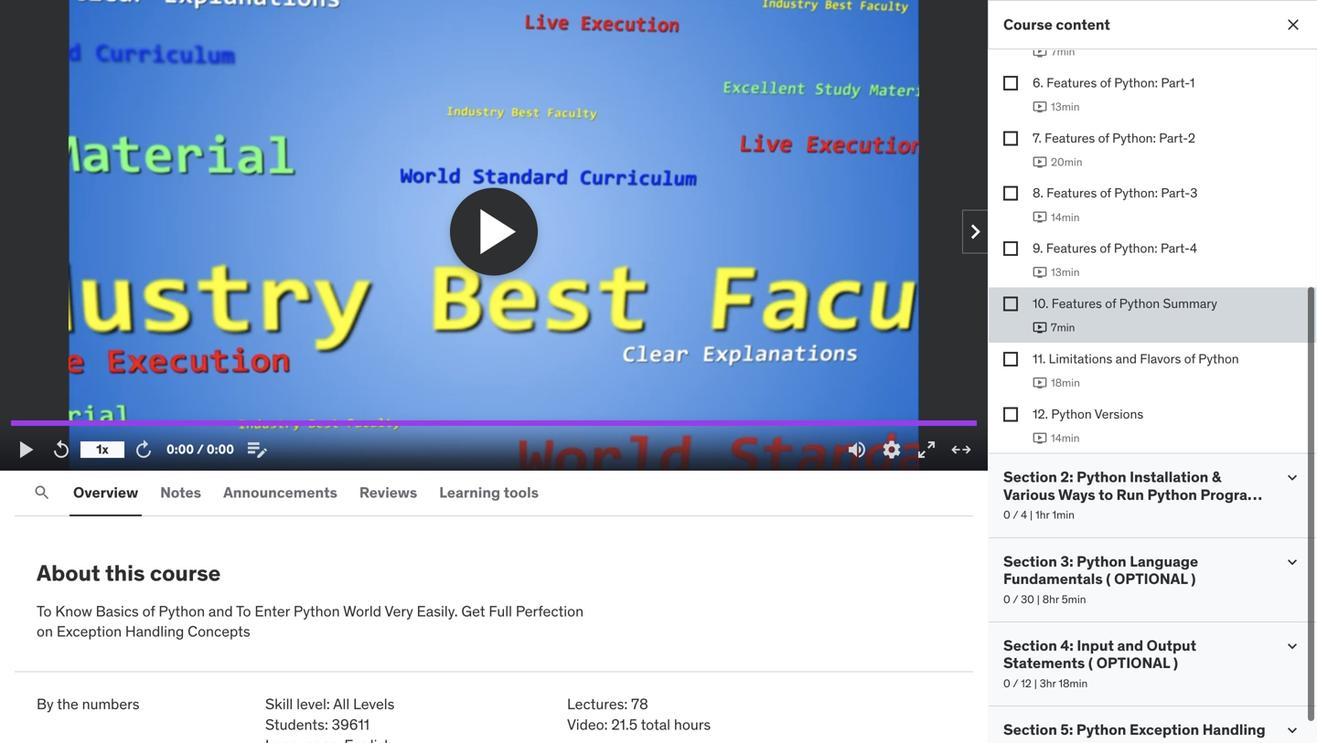 Task type: vqa. For each thing, say whether or not it's contained in the screenshot.
the bottom ACCOUNTING
no



Task type: describe. For each thing, give the bounding box(es) containing it.
section 2: python installation & various ways to run python program ( optional )
[[1004, 468, 1261, 522]]

python: for 1
[[1115, 75, 1158, 91]]

learning tools
[[439, 484, 539, 502]]

&
[[1212, 468, 1222, 487]]

add note image
[[246, 439, 268, 461]]

20min
[[1051, 155, 1083, 169]]

78
[[632, 696, 649, 714]]

) inside section 2: python installation & various ways to run python program ( optional )
[[1089, 503, 1094, 522]]

tools
[[504, 484, 539, 502]]

8.
[[1033, 185, 1044, 202]]

xsmall image for 12. python versions
[[1004, 407, 1018, 422]]

numbers
[[82, 696, 140, 714]]

2 0:00 from the left
[[207, 442, 234, 458]]

to know basics of python and to enter python world very easily.  get full perfection on exception handling concepts
[[37, 602, 584, 642]]

total
[[641, 716, 671, 735]]

hours
[[674, 716, 711, 735]]

section 4: input and output statements  ( optional ) button
[[1004, 637, 1269, 673]]

skill level: all levels students: 39611
[[265, 696, 395, 735]]

play video image
[[469, 203, 527, 261]]

python right flavors
[[1199, 351, 1240, 367]]

play features of python: part-4 image
[[1033, 265, 1048, 280]]

features for 9.
[[1047, 240, 1097, 257]]

section for |
[[1004, 637, 1058, 656]]

handling inside sidebar 'element'
[[1203, 721, 1266, 740]]

content
[[1056, 15, 1111, 34]]

level:
[[297, 696, 330, 714]]

play where we can use python image
[[1033, 44, 1048, 59]]

9.
[[1033, 240, 1044, 257]]

10.
[[1033, 296, 1049, 312]]

overview
[[73, 484, 138, 502]]

9. features of python: part-4
[[1033, 240, 1198, 257]]

4 section from the top
[[1004, 721, 1058, 740]]

section 2: python installation & various ways to run python program ( optional ) button
[[1004, 468, 1269, 522]]

/ up notes
[[197, 442, 204, 458]]

about
[[37, 560, 100, 587]]

small image for section 3: python language fundamentals  ( optional )
[[1284, 553, 1302, 572]]

optional inside section 2: python installation & various ways to run python program ( optional )
[[1012, 503, 1086, 522]]

part- for 3
[[1162, 185, 1191, 202]]

/ inside section 4: input and output statements  ( optional ) 0 / 12 | 3hr 18min
[[1013, 677, 1019, 691]]

input
[[1077, 637, 1114, 656]]

reviews button
[[356, 471, 421, 515]]

1 to from the left
[[37, 602, 52, 621]]

1 0:00 from the left
[[167, 442, 194, 458]]

7min for the play where we can use python icon
[[1051, 45, 1076, 59]]

) inside section 4: input and output statements  ( optional ) 0 / 12 | 3hr 18min
[[1174, 654, 1179, 673]]

limitations
[[1049, 351, 1113, 367]]

ways
[[1059, 486, 1096, 505]]

enter
[[255, 602, 290, 621]]

basics
[[96, 602, 139, 621]]

skill
[[265, 696, 293, 714]]

play limitations and flavors of python image
[[1033, 376, 1048, 391]]

3hr
[[1040, 677, 1056, 691]]

play python versions image
[[1033, 431, 1048, 446]]

optional inside section 3: python language fundamentals  ( optional ) 0 / 30 | 8hr 5min
[[1115, 570, 1188, 589]]

21.5
[[612, 716, 638, 735]]

7min for play features of python summary image
[[1051, 321, 1076, 335]]

xsmall image
[[1004, 242, 1018, 256]]

1 0 from the top
[[1004, 508, 1011, 523]]

python: for 2
[[1113, 130, 1157, 146]]

small image
[[1284, 469, 1302, 487]]

of for 10.
[[1106, 296, 1117, 312]]

course
[[1004, 15, 1053, 34]]

play features of python: part-2 image
[[1033, 155, 1048, 170]]

of for 7.
[[1099, 130, 1110, 146]]

12. python versions
[[1033, 406, 1144, 423]]

expanded view image
[[951, 439, 973, 461]]

1
[[1190, 75, 1195, 91]]

7. features of python: part-2
[[1033, 130, 1196, 146]]

/ down various
[[1013, 508, 1019, 523]]

section 5: python exception handling
[[1004, 721, 1266, 740]]

this
[[105, 560, 145, 587]]

2 to from the left
[[236, 602, 251, 621]]

12.
[[1033, 406, 1049, 423]]

10. features of python summary
[[1033, 296, 1218, 312]]

39611
[[332, 716, 370, 735]]

( inside section 4: input and output statements  ( optional ) 0 / 12 | 3hr 18min
[[1089, 654, 1094, 673]]

6. features of python: part-1
[[1033, 75, 1195, 91]]

0 vertical spatial 4
[[1190, 240, 1198, 257]]

python: for 4
[[1114, 240, 1158, 257]]

course
[[150, 560, 221, 587]]

full
[[489, 602, 512, 621]]

fundamentals
[[1004, 570, 1103, 589]]

versions
[[1095, 406, 1144, 423]]

2:
[[1061, 468, 1074, 487]]

notes
[[160, 484, 201, 502]]

learning
[[439, 484, 501, 502]]

optional inside section 4: input and output statements  ( optional ) 0 / 12 | 3hr 18min
[[1097, 654, 1171, 673]]

18min inside section 4: input and output statements  ( optional ) 0 / 12 | 3hr 18min
[[1059, 677, 1088, 691]]

get
[[462, 602, 485, 621]]

announcements button
[[220, 471, 341, 515]]

3
[[1191, 185, 1198, 202]]

sidebar element
[[988, 0, 1318, 744]]

run
[[1117, 486, 1145, 505]]

settings image
[[881, 439, 903, 461]]

students:
[[265, 716, 328, 735]]

5:
[[1061, 721, 1074, 740]]

0 vertical spatial |
[[1030, 508, 1033, 523]]

close course content sidebar image
[[1285, 16, 1303, 34]]

0 / 4 | 1hr 1min
[[1004, 508, 1075, 523]]

by the numbers
[[37, 696, 140, 714]]

search image
[[33, 484, 51, 502]]

14min for features
[[1051, 210, 1080, 224]]

of for 8.
[[1101, 185, 1112, 202]]

course content
[[1004, 15, 1111, 34]]

section for 8hr
[[1004, 553, 1058, 571]]

3 small image from the top
[[1284, 722, 1302, 740]]

lectures: 78 video: 21.5 total hours
[[567, 696, 711, 735]]

program
[[1201, 486, 1261, 505]]

python inside section 3: python language fundamentals  ( optional ) 0 / 30 | 8hr 5min
[[1077, 553, 1127, 571]]

announcements
[[223, 484, 338, 502]]

all
[[333, 696, 350, 714]]

8. features of python: part-3
[[1033, 185, 1198, 202]]

| inside section 3: python language fundamentals  ( optional ) 0 / 30 | 8hr 5min
[[1037, 593, 1040, 607]]

overview button
[[70, 471, 142, 515]]



Task type: locate. For each thing, give the bounding box(es) containing it.
xsmall image left 10.
[[1004, 297, 1018, 312]]

( left the 1hr
[[1004, 503, 1009, 522]]

python left summary
[[1120, 296, 1160, 312]]

and inside "to know basics of python and to enter python world very easily.  get full perfection on exception handling concepts"
[[209, 602, 233, 621]]

xsmall image for 11. limitations and flavors of python
[[1004, 352, 1018, 367]]

xsmall image left 12.
[[1004, 407, 1018, 422]]

of for 6.
[[1101, 75, 1112, 91]]

section 3: python language fundamentals  ( optional ) button
[[1004, 553, 1269, 589]]

5min
[[1062, 593, 1087, 607]]

0 horizontal spatial handling
[[125, 623, 184, 642]]

) up output
[[1192, 570, 1196, 589]]

section left 5:
[[1004, 721, 1058, 740]]

progress bar slider
[[11, 413, 977, 435]]

13min
[[1051, 100, 1080, 114], [1051, 266, 1080, 280]]

4 xsmall image from the top
[[1004, 297, 1018, 312]]

2 vertical spatial small image
[[1284, 722, 1302, 740]]

0 inside section 4: input and output statements  ( optional ) 0 / 12 | 3hr 18min
[[1004, 677, 1011, 691]]

of right flavors
[[1185, 351, 1196, 367]]

small image for section 4: input and output statements  ( optional )
[[1284, 638, 1302, 656]]

2 vertical spatial |
[[1035, 677, 1038, 691]]

python: for 3
[[1115, 185, 1158, 202]]

easily.
[[417, 602, 458, 621]]

lectures:
[[567, 696, 628, 714]]

0 left 30
[[1004, 593, 1011, 607]]

python right 3:
[[1077, 553, 1127, 571]]

part-
[[1162, 75, 1190, 91], [1160, 130, 1189, 146], [1162, 185, 1191, 202], [1161, 240, 1190, 257]]

8hr
[[1043, 593, 1059, 607]]

section inside section 2: python installation & various ways to run python program ( optional )
[[1004, 468, 1058, 487]]

1 horizontal spatial )
[[1174, 654, 1179, 673]]

play image
[[16, 439, 38, 461]]

( right 3:
[[1107, 570, 1111, 589]]

1 vertical spatial optional
[[1115, 570, 1188, 589]]

perfection
[[516, 602, 584, 621]]

0 vertical spatial 18min
[[1051, 376, 1081, 390]]

part- up 8. features of python: part-3
[[1160, 130, 1189, 146]]

play features of python: part-1 image
[[1033, 100, 1048, 114]]

and right input at the bottom right
[[1118, 637, 1144, 656]]

rewind 5 seconds image
[[50, 439, 72, 461]]

1x
[[96, 442, 109, 458]]

python: left 1
[[1115, 75, 1158, 91]]

features right 9.
[[1047, 240, 1097, 257]]

optional
[[1012, 503, 1086, 522], [1115, 570, 1188, 589], [1097, 654, 1171, 673]]

2 section from the top
[[1004, 553, 1058, 571]]

1 horizontal spatial exception
[[1130, 721, 1200, 740]]

part- for 2
[[1160, 130, 1189, 146]]

learning tools button
[[436, 471, 543, 515]]

handling inside "to know basics of python and to enter python world very easily.  get full perfection on exception handling concepts"
[[125, 623, 184, 642]]

1 vertical spatial exception
[[1130, 721, 1200, 740]]

2
[[1189, 130, 1196, 146]]

0 horizontal spatial (
[[1004, 503, 1009, 522]]

/ inside section 3: python language fundamentals  ( optional ) 0 / 30 | 8hr 5min
[[1013, 593, 1019, 607]]

) left to
[[1089, 503, 1094, 522]]

30
[[1021, 593, 1035, 607]]

18min right play limitations and flavors of python icon
[[1051, 376, 1081, 390]]

( inside section 2: python installation & various ways to run python program ( optional )
[[1004, 503, 1009, 522]]

by
[[37, 696, 54, 714]]

and
[[1116, 351, 1137, 367], [209, 602, 233, 621], [1118, 637, 1144, 656]]

2 7min from the top
[[1051, 321, 1076, 335]]

1 vertical spatial |
[[1037, 593, 1040, 607]]

| right 12
[[1035, 677, 1038, 691]]

1 vertical spatial )
[[1192, 570, 1196, 589]]

xsmall image left 11.
[[1004, 352, 1018, 367]]

0 vertical spatial 14min
[[1051, 210, 1080, 224]]

2 xsmall image from the top
[[1004, 131, 1018, 146]]

1 horizontal spatial handling
[[1203, 721, 1266, 740]]

python: up "10. features of python summary"
[[1114, 240, 1158, 257]]

3 0 from the top
[[1004, 677, 1011, 691]]

0 horizontal spatial exception
[[57, 623, 122, 642]]

installation
[[1130, 468, 1209, 487]]

features for 6.
[[1047, 75, 1097, 91]]

section 5: python exception handling button
[[1004, 721, 1266, 740]]

|
[[1030, 508, 1033, 523], [1037, 593, 1040, 607], [1035, 677, 1038, 691]]

1 vertical spatial 13min
[[1051, 266, 1080, 280]]

features for 10.
[[1052, 296, 1103, 312]]

4 down 3
[[1190, 240, 1198, 257]]

1 horizontal spatial to
[[236, 602, 251, 621]]

0 left 12
[[1004, 677, 1011, 691]]

forward 5 seconds image
[[133, 439, 155, 461]]

various
[[1004, 486, 1056, 505]]

1 horizontal spatial 4
[[1190, 240, 1198, 257]]

0:00 left the add note 'icon' on the left of the page
[[207, 442, 234, 458]]

section 4: input and output statements  ( optional ) 0 / 12 | 3hr 18min
[[1004, 637, 1197, 691]]

7.
[[1033, 130, 1042, 146]]

play features of python summary image
[[1033, 321, 1048, 335]]

python right enter
[[294, 602, 340, 621]]

python: left 2 on the top
[[1113, 130, 1157, 146]]

part- up 2 on the top
[[1162, 75, 1190, 91]]

1 small image from the top
[[1284, 553, 1302, 572]]

0 vertical spatial 0
[[1004, 508, 1011, 523]]

to left enter
[[236, 602, 251, 621]]

features up 20min
[[1045, 130, 1096, 146]]

python down course
[[159, 602, 205, 621]]

0:00 / 0:00
[[167, 442, 234, 458]]

1 14min from the top
[[1051, 210, 1080, 224]]

3 section from the top
[[1004, 637, 1058, 656]]

0 vertical spatial 7min
[[1051, 45, 1076, 59]]

14min for python
[[1051, 431, 1080, 446]]

/
[[197, 442, 204, 458], [1013, 508, 1019, 523], [1013, 593, 1019, 607], [1013, 677, 1019, 691]]

small image
[[1284, 553, 1302, 572], [1284, 638, 1302, 656], [1284, 722, 1302, 740]]

section for optional
[[1004, 468, 1058, 487]]

1 vertical spatial handling
[[1203, 721, 1266, 740]]

1 vertical spatial 4
[[1021, 508, 1028, 523]]

| left the 1hr
[[1030, 508, 1033, 523]]

go to next lecture image
[[961, 217, 991, 247]]

/ left 12
[[1013, 677, 1019, 691]]

of for 9.
[[1100, 240, 1111, 257]]

11.
[[1033, 351, 1046, 367]]

mute image
[[846, 439, 868, 461]]

2 13min from the top
[[1051, 266, 1080, 280]]

python:
[[1115, 75, 1158, 91], [1113, 130, 1157, 146], [1115, 185, 1158, 202], [1114, 240, 1158, 257]]

( inside section 3: python language fundamentals  ( optional ) 0 / 30 | 8hr 5min
[[1107, 570, 1111, 589]]

13min for 6.
[[1051, 100, 1080, 114]]

and left flavors
[[1116, 351, 1137, 367]]

2 horizontal spatial (
[[1107, 570, 1111, 589]]

1 vertical spatial (
[[1107, 570, 1111, 589]]

1 7min from the top
[[1051, 45, 1076, 59]]

python
[[1120, 296, 1160, 312], [1199, 351, 1240, 367], [1052, 406, 1092, 423], [1077, 468, 1127, 487], [1148, 486, 1198, 505], [1077, 553, 1127, 571], [159, 602, 205, 621], [294, 602, 340, 621], [1077, 721, 1127, 740]]

2 vertical spatial and
[[1118, 637, 1144, 656]]

0
[[1004, 508, 1011, 523], [1004, 593, 1011, 607], [1004, 677, 1011, 691]]

0 horizontal spatial )
[[1089, 503, 1094, 522]]

/ left 30
[[1013, 593, 1019, 607]]

1x button
[[81, 435, 124, 466]]

exception down know
[[57, 623, 122, 642]]

to
[[37, 602, 52, 621], [236, 602, 251, 621]]

7min
[[1051, 45, 1076, 59], [1051, 321, 1076, 335]]

13min for 9.
[[1051, 266, 1080, 280]]

the
[[57, 696, 78, 714]]

section left 4:
[[1004, 637, 1058, 656]]

section inside section 3: python language fundamentals  ( optional ) 0 / 30 | 8hr 5min
[[1004, 553, 1058, 571]]

world
[[343, 602, 382, 621]]

18min
[[1051, 376, 1081, 390], [1059, 677, 1088, 691]]

features right 6.
[[1047, 75, 1097, 91]]

play features of python: part-3 image
[[1033, 210, 1048, 225]]

section inside section 4: input and output statements  ( optional ) 0 / 12 | 3hr 18min
[[1004, 637, 1058, 656]]

xsmall image left 8. on the right of page
[[1004, 186, 1018, 201]]

14min right play features of python: part-3 icon
[[1051, 210, 1080, 224]]

exception inside sidebar 'element'
[[1130, 721, 1200, 740]]

1 vertical spatial and
[[209, 602, 233, 621]]

0 horizontal spatial 0:00
[[167, 442, 194, 458]]

statements
[[1004, 654, 1086, 673]]

1min
[[1053, 508, 1075, 523]]

know
[[55, 602, 92, 621]]

xsmall image for 8. features of python: part-3
[[1004, 186, 1018, 201]]

0 vertical spatial exception
[[57, 623, 122, 642]]

0 vertical spatial 13min
[[1051, 100, 1080, 114]]

xsmall image for 6. features of python: part-1
[[1004, 76, 1018, 91]]

flavors
[[1141, 351, 1182, 367]]

section left 3:
[[1004, 553, 1058, 571]]

0:00 right forward 5 seconds image
[[167, 442, 194, 458]]

2 small image from the top
[[1284, 638, 1302, 656]]

5 xsmall image from the top
[[1004, 352, 1018, 367]]

( right 4:
[[1089, 654, 1094, 673]]

0 vertical spatial )
[[1089, 503, 1094, 522]]

7min right the play where we can use python icon
[[1051, 45, 1076, 59]]

xsmall image
[[1004, 76, 1018, 91], [1004, 131, 1018, 146], [1004, 186, 1018, 201], [1004, 297, 1018, 312], [1004, 352, 1018, 367], [1004, 407, 1018, 422]]

) up section 5: python exception handling
[[1174, 654, 1179, 673]]

of right basics
[[142, 602, 155, 621]]

1 horizontal spatial 0:00
[[207, 442, 234, 458]]

2 vertical spatial )
[[1174, 654, 1179, 673]]

2 horizontal spatial )
[[1192, 570, 1196, 589]]

section 3: python language fundamentals  ( optional ) 0 / 30 | 8hr 5min
[[1004, 553, 1199, 607]]

of up 7. features of python: part-2 on the right of the page
[[1101, 75, 1112, 91]]

13min right play features of python: part-1 icon
[[1051, 100, 1080, 114]]

2 14min from the top
[[1051, 431, 1080, 446]]

of inside "to know basics of python and to enter python world very easily.  get full perfection on exception handling concepts"
[[142, 602, 155, 621]]

18min right 3hr
[[1059, 677, 1088, 691]]

xsmall image for 7. features of python: part-2
[[1004, 131, 1018, 146]]

2 0 from the top
[[1004, 593, 1011, 607]]

0 inside section 3: python language fundamentals  ( optional ) 0 / 30 | 8hr 5min
[[1004, 593, 1011, 607]]

14min right play python versions image
[[1051, 431, 1080, 446]]

0 horizontal spatial 4
[[1021, 508, 1028, 523]]

1 section from the top
[[1004, 468, 1058, 487]]

on
[[37, 623, 53, 642]]

1 horizontal spatial (
[[1089, 654, 1094, 673]]

1 vertical spatial 14min
[[1051, 431, 1080, 446]]

of down 7. features of python: part-2 on the right of the page
[[1101, 185, 1112, 202]]

of down 9. features of python: part-4
[[1106, 296, 1117, 312]]

part- up summary
[[1161, 240, 1190, 257]]

2 vertical spatial 0
[[1004, 677, 1011, 691]]

xsmall image left 6.
[[1004, 76, 1018, 91]]

python right run
[[1148, 486, 1198, 505]]

features down 20min
[[1047, 185, 1097, 202]]

13min right the play features of python: part-4 icon
[[1051, 266, 1080, 280]]

1hr
[[1036, 508, 1050, 523]]

xsmall image left 7.
[[1004, 131, 1018, 146]]

4:
[[1061, 637, 1074, 656]]

video:
[[567, 716, 608, 735]]

6.
[[1033, 75, 1044, 91]]

levels
[[353, 696, 395, 714]]

section left '2:' at the right
[[1004, 468, 1058, 487]]

features for 7.
[[1045, 130, 1096, 146]]

) inside section 3: python language fundamentals  ( optional ) 0 / 30 | 8hr 5min
[[1192, 570, 1196, 589]]

6 xsmall image from the top
[[1004, 407, 1018, 422]]

1 xsmall image from the top
[[1004, 76, 1018, 91]]

section
[[1004, 468, 1058, 487], [1004, 553, 1058, 571], [1004, 637, 1058, 656], [1004, 721, 1058, 740]]

features for 8.
[[1047, 185, 1097, 202]]

notes button
[[157, 471, 205, 515]]

to
[[1099, 486, 1114, 505]]

1 vertical spatial 0
[[1004, 593, 1011, 607]]

python: left 3
[[1115, 185, 1158, 202]]

1 vertical spatial 7min
[[1051, 321, 1076, 335]]

12
[[1021, 677, 1032, 691]]

python right 5:
[[1077, 721, 1127, 740]]

4 left the 1hr
[[1021, 508, 1028, 523]]

part- for 4
[[1161, 240, 1190, 257]]

3 xsmall image from the top
[[1004, 186, 1018, 201]]

features right 10.
[[1052, 296, 1103, 312]]

summary
[[1164, 296, 1218, 312]]

1 vertical spatial 18min
[[1059, 677, 1088, 691]]

fullscreen image
[[916, 439, 938, 461]]

3:
[[1061, 553, 1074, 571]]

about this course
[[37, 560, 221, 587]]

0 down various
[[1004, 508, 1011, 523]]

0 vertical spatial (
[[1004, 503, 1009, 522]]

reviews
[[360, 484, 418, 502]]

concepts
[[188, 623, 250, 642]]

0:00
[[167, 442, 194, 458], [207, 442, 234, 458]]

0 vertical spatial handling
[[125, 623, 184, 642]]

exception inside "to know basics of python and to enter python world very easily.  get full perfection on exception handling concepts"
[[57, 623, 122, 642]]

very
[[385, 602, 413, 621]]

python right 12.
[[1052, 406, 1092, 423]]

python right '2:' at the right
[[1077, 468, 1127, 487]]

0 vertical spatial and
[[1116, 351, 1137, 367]]

xsmall image for 10. features of python summary
[[1004, 297, 1018, 312]]

7min right play features of python summary image
[[1051, 321, 1076, 335]]

2 vertical spatial (
[[1089, 654, 1094, 673]]

(
[[1004, 503, 1009, 522], [1107, 570, 1111, 589], [1089, 654, 1094, 673]]

exception down section 4: input and output statements  ( optional ) dropdown button
[[1130, 721, 1200, 740]]

and inside section 4: input and output statements  ( optional ) 0 / 12 | 3hr 18min
[[1118, 637, 1144, 656]]

0 vertical spatial small image
[[1284, 553, 1302, 572]]

output
[[1147, 637, 1197, 656]]

11. limitations and flavors of python
[[1033, 351, 1240, 367]]

0 horizontal spatial to
[[37, 602, 52, 621]]

2 vertical spatial optional
[[1097, 654, 1171, 673]]

| right 30
[[1037, 593, 1040, 607]]

part- down 2 on the top
[[1162, 185, 1191, 202]]

14min
[[1051, 210, 1080, 224], [1051, 431, 1080, 446]]

and up concepts
[[209, 602, 233, 621]]

0 vertical spatial optional
[[1012, 503, 1086, 522]]

1 vertical spatial small image
[[1284, 638, 1302, 656]]

| inside section 4: input and output statements  ( optional ) 0 / 12 | 3hr 18min
[[1035, 677, 1038, 691]]

of down 8. features of python: part-3
[[1100, 240, 1111, 257]]

to up 'on'
[[37, 602, 52, 621]]

of down 6. features of python: part-1
[[1099, 130, 1110, 146]]

1 13min from the top
[[1051, 100, 1080, 114]]

part- for 1
[[1162, 75, 1190, 91]]



